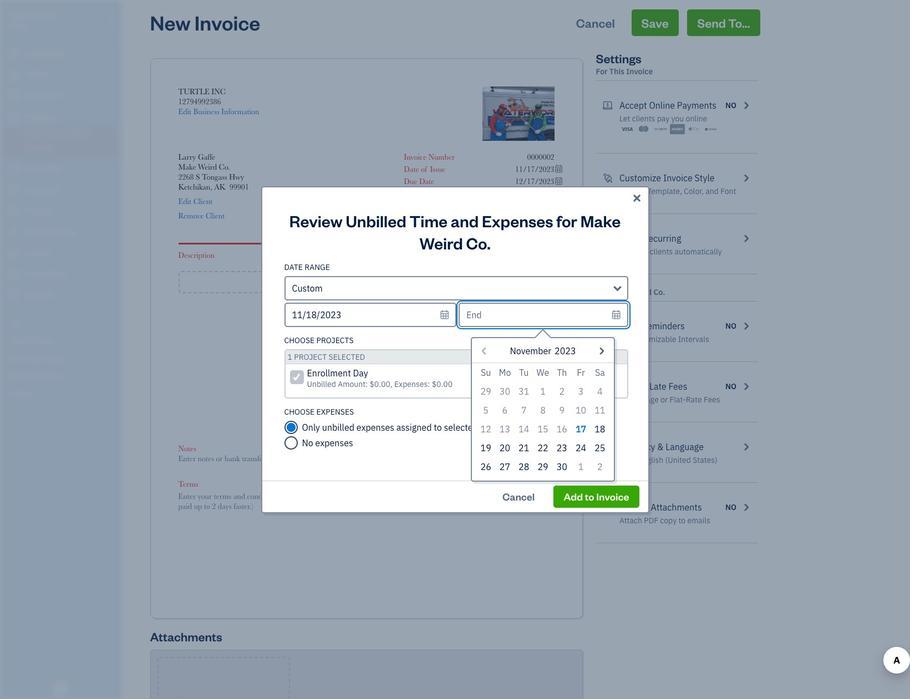 Task type: describe. For each thing, give the bounding box(es) containing it.
save button
[[632, 9, 679, 36]]

13
[[500, 424, 510, 435]]

1 vertical spatial rate
[[686, 395, 702, 405]]

unbilled inside review unbilled time and expenses for make weird co.
[[346, 210, 407, 231]]

this
[[610, 67, 625, 77]]

paintbrush image
[[603, 171, 613, 185]]

turtle inc 12794992386 edit business information
[[178, 87, 259, 116]]

a inside subtotal add a discount tax
[[440, 323, 444, 332]]

amount due ( usd ) request a deposit
[[411, 399, 474, 418]]

timer image
[[7, 227, 21, 238]]

a inside amount due ( usd ) request a deposit
[[444, 409, 448, 418]]

cancel button for save
[[566, 9, 625, 36]]

4 chevronright image from the top
[[741, 501, 751, 514]]

chart image
[[7, 269, 21, 280]]

discount
[[446, 323, 474, 332]]

0 vertical spatial date
[[404, 165, 419, 174]]

qty
[[487, 251, 499, 260]]

no for invoice attachments
[[726, 503, 737, 513]]

19
[[481, 442, 491, 454]]

choose expenses option group
[[284, 407, 628, 450]]

mo
[[499, 367, 511, 378]]

mastercard image
[[636, 124, 651, 135]]

issue
[[430, 165, 446, 174]]

invoices image
[[603, 501, 613, 514]]

you
[[672, 114, 684, 124]]

projects
[[480, 422, 513, 433]]

1 horizontal spatial 1 button
[[572, 457, 591, 476]]

co. inside the larry gaffe make weird co. 2268 s tongass hwy ketchikan, ak  99901 edit client remove client
[[219, 163, 230, 171]]

remove
[[178, 211, 204, 220]]

customize
[[620, 173, 661, 184]]

color,
[[684, 186, 704, 196]]

8
[[540, 405, 546, 416]]

cancel button for add to invoice
[[493, 486, 545, 508]]

only unbilled expenses assigned to selected projects
[[302, 422, 513, 433]]

late
[[650, 381, 667, 392]]

a inside button
[[371, 275, 377, 289]]

your
[[633, 247, 648, 257]]

and for expenses
[[451, 210, 479, 231]]

of
[[421, 165, 428, 174]]

1 inside 1 project selected enrollment day unbilled amount: $0.00, expenses: $0.00
[[288, 352, 292, 362]]

customize invoice style
[[620, 173, 715, 184]]

2 for from the top
[[596, 287, 608, 297]]

selected
[[329, 352, 365, 362]]

invoice image
[[7, 112, 21, 123]]

invoice inside settings for this invoice
[[627, 67, 653, 77]]

1 chevronright image from the top
[[741, 171, 751, 185]]

hwy
[[229, 173, 244, 181]]

projects
[[317, 335, 354, 345]]

custom
[[292, 283, 323, 294]]

report image
[[7, 290, 21, 301]]

2 vertical spatial weird
[[631, 287, 652, 297]]

turtle for turtle inc 12794992386 edit business information
[[178, 87, 210, 96]]

attach pdf copy to emails
[[620, 516, 711, 526]]

usd,
[[620, 455, 637, 465]]

1 vertical spatial 2 button
[[591, 457, 610, 476]]

0 horizontal spatial 2 button
[[553, 382, 572, 401]]

0 vertical spatial client
[[193, 197, 213, 206]]

Enter an Invoice # text field
[[527, 153, 555, 161]]

subtotal
[[448, 313, 474, 322]]

23
[[557, 442, 567, 454]]

no expenses
[[302, 437, 353, 449]]

date range
[[284, 262, 330, 272]]

1 vertical spatial 1
[[540, 386, 546, 397]]

date of issue
[[404, 165, 446, 174]]

99901
[[230, 183, 249, 191]]

$0.00 for amount due ( usd ) request a deposit
[[537, 399, 555, 408]]

make inside review unbilled time and expenses for make weird co.
[[581, 210, 621, 231]]

pay
[[657, 114, 670, 124]]

2 0.00 from the top
[[541, 336, 555, 345]]

23 button
[[553, 439, 572, 457]]

1 vertical spatial fees
[[704, 395, 720, 405]]

2 chevronright image from the top
[[741, 232, 751, 245]]

0.00 0.00
[[541, 357, 555, 376]]

due date
[[404, 177, 435, 186]]

1 vertical spatial date
[[419, 177, 435, 186]]

let clients pay you online
[[620, 114, 708, 124]]

add for add to invoice
[[564, 490, 583, 503]]

add to invoice button
[[554, 486, 639, 508]]

co. inside review unbilled time and expenses for make weird co.
[[466, 232, 491, 253]]

27
[[500, 461, 510, 472]]

Start date in MM/DD/YYYY format text field
[[284, 303, 457, 327]]

Notes text field
[[178, 454, 555, 464]]

26
[[481, 461, 491, 472]]

and for font
[[706, 186, 719, 196]]

money image
[[7, 248, 21, 259]]

client image
[[7, 69, 21, 80]]

0 vertical spatial attachments
[[651, 502, 702, 513]]

4 0.00 from the top
[[541, 367, 555, 376]]

unbilled inside 1 project selected enrollment day unbilled amount: $0.00, expenses: $0.00
[[307, 379, 336, 389]]

inc for turtle inc 12794992386 edit business information
[[212, 87, 226, 96]]

add a line
[[348, 275, 401, 289]]

DATE RANGE field
[[284, 276, 628, 300]]

choose projects
[[284, 335, 354, 345]]

4
[[598, 386, 603, 397]]

assigned
[[397, 422, 432, 433]]

1 vertical spatial attachments
[[150, 629, 222, 645]]

for make weird co.
[[596, 287, 665, 297]]

fr
[[577, 367, 585, 378]]

24 button
[[572, 439, 591, 457]]

for
[[557, 210, 578, 231]]

Terms text field
[[178, 492, 555, 512]]

0 vertical spatial 1 button
[[534, 382, 553, 401]]

expenses:
[[394, 379, 430, 389]]

due for amount due ( usd ) request a deposit
[[439, 399, 452, 408]]

plus image
[[332, 277, 345, 288]]

Issue date in MM/DD/YYYY format text field
[[482, 165, 563, 174]]

no for charge late fees
[[726, 382, 737, 392]]

amount inside total amount paid
[[432, 370, 458, 378]]

10 button
[[572, 401, 591, 420]]

edit business information button
[[178, 107, 259, 117]]

8 button
[[534, 401, 553, 420]]

choose expenses
[[284, 407, 354, 417]]

3 chevronright image from the top
[[741, 441, 751, 454]]

30 for the topmost 30 button
[[500, 386, 510, 397]]

0 vertical spatial due
[[404, 177, 417, 186]]

terms
[[178, 480, 198, 489]]

english
[[638, 455, 664, 465]]

20
[[500, 442, 510, 454]]

amount for amount due ( usd ) request a deposit
[[411, 399, 437, 408]]

gaffe
[[198, 153, 215, 161]]

review unbilled time and expenses for make weird co. dialog
[[0, 173, 910, 527]]

request
[[417, 409, 442, 418]]

latefees image
[[603, 380, 613, 393]]

charge
[[620, 381, 648, 392]]

project
[[294, 352, 327, 362]]

send reminders
[[620, 321, 685, 332]]

add a line button
[[178, 271, 555, 293]]

percentage
[[620, 395, 659, 405]]

( for amount due ( usd ) request a deposit
[[454, 399, 456, 408]]

add a discount button
[[425, 323, 474, 333]]

no
[[302, 437, 313, 449]]

save
[[642, 15, 669, 31]]

inc for turtle inc owner
[[43, 10, 58, 21]]

End date in MM/DD/YYYY format text field
[[459, 303, 628, 327]]

weird inside review unbilled time and expenses for make weird co.
[[420, 232, 463, 253]]

choose for choose projects
[[284, 335, 315, 345]]

0 vertical spatial clients
[[632, 114, 655, 124]]

request a deposit button
[[417, 408, 474, 418]]

21 button
[[515, 439, 534, 457]]

copy
[[660, 516, 677, 526]]

november
[[510, 345, 552, 356]]

1 horizontal spatial 30 button
[[553, 457, 572, 476]]

amount due ( usd )
[[404, 207, 467, 216]]

change
[[620, 186, 646, 196]]

usd for amount due ( usd ) request a deposit
[[456, 399, 472, 408]]

or
[[661, 395, 668, 405]]

18 button
[[591, 420, 610, 439]]

0 vertical spatial 30 button
[[496, 382, 515, 401]]

american express image
[[670, 124, 685, 135]]

pdf
[[644, 516, 659, 526]]

expenses
[[317, 407, 354, 417]]

no for send reminders
[[726, 321, 737, 331]]

25 button
[[591, 439, 610, 457]]

$0.00 inside 1 project selected enrollment day unbilled amount: $0.00, expenses: $0.00
[[432, 379, 453, 389]]

1 horizontal spatial 29
[[538, 461, 548, 472]]

at customizable intervals
[[620, 335, 710, 345]]

subtotal add a discount tax
[[425, 313, 474, 345]]

accept
[[620, 100, 647, 111]]

chevronright image for charge late fees
[[741, 380, 751, 393]]

estimate image
[[7, 90, 21, 102]]

usd for amount due ( usd )
[[449, 207, 465, 216]]

remove client button
[[178, 211, 225, 221]]

notes
[[178, 444, 196, 453]]

currencyandlanguage image
[[603, 441, 613, 454]]

12
[[481, 424, 491, 435]]



Task type: vqa. For each thing, say whether or not it's contained in the screenshot.
USD '$0.00'
yes



Task type: locate. For each thing, give the bounding box(es) containing it.
0 vertical spatial 29 button
[[477, 382, 496, 401]]

send left to...
[[698, 15, 726, 31]]

usd up deposit in the bottom of the page
[[456, 399, 472, 408]]

choose
[[284, 335, 315, 345], [284, 407, 315, 417]]

0 vertical spatial 29
[[481, 386, 491, 397]]

2 vertical spatial due
[[439, 399, 452, 408]]

2 vertical spatial add
[[564, 490, 583, 503]]

freshbooks image
[[52, 682, 70, 695]]

weird up send reminders
[[631, 287, 652, 297]]

add inside button
[[348, 275, 368, 289]]

29 down the su
[[481, 386, 491, 397]]

usd inside amount due ( usd ) request a deposit
[[456, 399, 472, 408]]

0 vertical spatial send
[[698, 15, 726, 31]]

sa
[[595, 367, 605, 378]]

24
[[576, 442, 587, 454]]

2 horizontal spatial 1
[[579, 461, 584, 472]]

1 vertical spatial 30
[[557, 461, 567, 472]]

no for accept online payments
[[726, 100, 737, 110]]

cancel up the settings
[[576, 15, 615, 31]]

project image
[[7, 206, 21, 217]]

turtle up owner
[[9, 10, 41, 21]]

Reference Number text field
[[473, 189, 555, 198]]

0 vertical spatial add
[[348, 275, 368, 289]]

language
[[666, 442, 704, 453]]

1 horizontal spatial to
[[585, 490, 595, 503]]

0 horizontal spatial 30 button
[[496, 382, 515, 401]]

2 horizontal spatial co.
[[654, 287, 665, 297]]

0 vertical spatial weird
[[198, 163, 217, 171]]

3 button
[[572, 382, 591, 401]]

payment image
[[7, 164, 21, 175]]

online
[[649, 100, 675, 111]]

only
[[302, 422, 320, 433]]

percentage or flat-rate fees
[[620, 395, 720, 405]]

to inside button
[[585, 490, 595, 503]]

0 horizontal spatial inc
[[43, 10, 58, 21]]

inc inside the turtle inc owner
[[43, 10, 58, 21]]

amount
[[404, 207, 430, 216], [432, 370, 458, 378], [411, 399, 437, 408]]

make inside the larry gaffe make weird co. 2268 s tongass hwy ketchikan, ak  99901 edit client remove client
[[178, 163, 196, 171]]

edit inside the larry gaffe make weird co. 2268 s tongass hwy ketchikan, ak  99901 edit client remove client
[[178, 197, 191, 206]]

edit down 12794992386
[[178, 107, 191, 116]]

1 for from the top
[[596, 67, 608, 77]]

2 button down 25
[[591, 457, 610, 476]]

9
[[559, 405, 565, 416]]

$0.00 left for
[[532, 205, 555, 216]]

2 horizontal spatial to
[[679, 516, 686, 526]]

for inside settings for this invoice
[[596, 67, 608, 77]]

we
[[537, 367, 549, 378]]

business
[[193, 107, 219, 116]]

0 vertical spatial 2
[[559, 386, 565, 397]]

2 for leftmost 2 button
[[559, 386, 565, 397]]

currency
[[620, 442, 656, 453]]

9 button
[[553, 401, 572, 420]]

recurring
[[643, 233, 682, 244]]

6
[[502, 405, 508, 416]]

weird
[[198, 163, 217, 171], [420, 232, 463, 253], [631, 287, 652, 297]]

26 button
[[477, 457, 496, 476]]

1 vertical spatial usd
[[456, 399, 472, 408]]

2 for the bottommost 2 button
[[598, 461, 603, 472]]

11
[[595, 405, 606, 416]]

0 vertical spatial 30
[[500, 386, 510, 397]]

items and services image
[[8, 354, 119, 363]]

1 vertical spatial to
[[585, 490, 595, 503]]

1 vertical spatial cancel button
[[493, 486, 545, 508]]

send up at
[[620, 321, 640, 332]]

$0.00 for usd
[[532, 205, 555, 216]]

30 for 30 button to the right
[[557, 461, 567, 472]]

0 vertical spatial $0.00
[[532, 205, 555, 216]]

discover image
[[653, 124, 668, 135]]

17 button
[[572, 420, 591, 439]]

0 vertical spatial (
[[447, 207, 449, 216]]

let
[[620, 114, 630, 124]]

flat-
[[670, 395, 686, 405]]

due up reference
[[404, 177, 417, 186]]

cancel button down "28"
[[493, 486, 545, 508]]

a left line
[[371, 275, 377, 289]]

1 horizontal spatial turtle
[[178, 87, 210, 96]]

2 vertical spatial chevronright image
[[741, 380, 751, 393]]

cancel down "28"
[[503, 490, 535, 503]]

7
[[521, 405, 527, 416]]

1 vertical spatial clients
[[650, 247, 673, 257]]

latereminders image
[[603, 320, 613, 333]]

grid
[[477, 363, 610, 476]]

dashboard image
[[7, 48, 21, 59]]

due for amount due ( usd )
[[432, 207, 445, 216]]

1 vertical spatial client
[[206, 211, 225, 220]]

apps image
[[8, 318, 119, 327]]

choose inside choose expenses option group
[[284, 407, 315, 417]]

( for amount due ( usd )
[[447, 207, 449, 216]]

2 choose from the top
[[284, 407, 315, 417]]

1 button down 24
[[572, 457, 591, 476]]

0 horizontal spatial rate
[[429, 251, 444, 260]]

0 horizontal spatial )
[[465, 207, 467, 216]]

turtle inside turtle inc 12794992386 edit business information
[[178, 87, 210, 96]]

add left invoices "icon" on the bottom right of the page
[[564, 490, 583, 503]]

onlinesales image
[[603, 99, 613, 112]]

amount:
[[338, 379, 368, 389]]

15 button
[[534, 420, 553, 439]]

cancel for save
[[576, 15, 615, 31]]

0 horizontal spatial cancel
[[503, 490, 535, 503]]

close image
[[631, 192, 643, 205]]

19 button
[[477, 439, 496, 457]]

and
[[706, 186, 719, 196], [451, 210, 479, 231]]

1 vertical spatial 30 button
[[553, 457, 572, 476]]

apple pay image
[[687, 124, 702, 135]]

0 vertical spatial to
[[434, 422, 442, 433]]

1 horizontal spatial co.
[[466, 232, 491, 253]]

1 down 24
[[579, 461, 584, 472]]

clients down accept
[[632, 114, 655, 124]]

weird inside the larry gaffe make weird co. 2268 s tongass hwy ketchikan, ak  99901 edit client remove client
[[198, 163, 217, 171]]

2 horizontal spatial weird
[[631, 287, 652, 297]]

0 vertical spatial edit
[[178, 107, 191, 116]]

and inside review unbilled time and expenses for make weird co.
[[451, 210, 479, 231]]

expenses up notes text field at bottom
[[357, 422, 394, 433]]

) inside amount due ( usd ) request a deposit
[[472, 399, 474, 408]]

client up remove client button
[[193, 197, 213, 206]]

amount up request
[[411, 399, 437, 408]]

chevronright image for send reminders
[[741, 320, 751, 333]]

21
[[519, 442, 529, 454]]

invoice inside button
[[597, 490, 629, 503]]

edit inside turtle inc 12794992386 edit business information
[[178, 107, 191, 116]]

main element
[[0, 0, 150, 700]]

payments
[[677, 100, 717, 111]]

inc inside turtle inc 12794992386 edit business information
[[212, 87, 226, 96]]

1 vertical spatial edit
[[178, 197, 191, 206]]

cancel for add to invoice
[[503, 490, 535, 503]]

1 vertical spatial a
[[440, 323, 444, 332]]

amount down reference
[[404, 207, 430, 216]]

review unbilled time and expenses for make weird co.
[[290, 210, 621, 253]]

1 vertical spatial expenses
[[315, 437, 353, 449]]

0 vertical spatial choose
[[284, 335, 315, 345]]

29
[[481, 386, 491, 397], [538, 461, 548, 472]]

2 button
[[553, 382, 572, 401], [591, 457, 610, 476]]

2 down 25
[[598, 461, 603, 472]]

1 vertical spatial unbilled
[[307, 379, 336, 389]]

1 vertical spatial chevronright image
[[741, 320, 751, 333]]

1 vertical spatial send
[[620, 321, 640, 332]]

1
[[288, 352, 292, 362], [540, 386, 546, 397], [579, 461, 584, 472]]

31
[[519, 386, 529, 397]]

unbilled down reference
[[346, 210, 407, 231]]

) left 5
[[472, 399, 474, 408]]

0 vertical spatial cancel button
[[566, 9, 625, 36]]

2 no from the top
[[726, 321, 737, 331]]

to...
[[729, 15, 750, 31]]

usd right time at the top left of page
[[449, 207, 465, 216]]

send for send reminders
[[620, 321, 640, 332]]

larry gaffe make weird co. 2268 s tongass hwy ketchikan, ak  99901 edit client remove client
[[178, 153, 249, 220]]

2268
[[178, 173, 194, 181]]

choose for choose expenses
[[284, 407, 315, 417]]

1 horizontal spatial expenses
[[357, 422, 394, 433]]

turtle inside the turtle inc owner
[[9, 10, 41, 21]]

s
[[196, 173, 200, 181]]

attach
[[620, 516, 642, 526]]

bank connections image
[[8, 372, 119, 381]]

ketchikan,
[[178, 183, 212, 191]]

0 vertical spatial expenses
[[357, 422, 394, 433]]

tongass
[[202, 173, 227, 181]]

for up latereminders image
[[596, 287, 608, 297]]

1 edit from the top
[[178, 107, 191, 116]]

2
[[559, 386, 565, 397], [598, 461, 603, 472]]

1 vertical spatial due
[[432, 207, 445, 216]]

chevronright image
[[741, 171, 751, 185], [741, 320, 751, 333], [741, 380, 751, 393]]

total amount paid
[[432, 357, 474, 378]]

2 vertical spatial co.
[[654, 287, 665, 297]]

make up bill
[[620, 233, 641, 244]]

1 choose from the top
[[284, 335, 315, 345]]

1 horizontal spatial weird
[[420, 232, 463, 253]]

attachments
[[651, 502, 702, 513], [150, 629, 222, 645]]

0 horizontal spatial 29 button
[[477, 382, 496, 401]]

1 vertical spatial 2
[[598, 461, 603, 472]]

to left invoices "icon" on the bottom right of the page
[[585, 490, 595, 503]]

and right time at the top left of page
[[451, 210, 479, 231]]

10
[[576, 405, 587, 416]]

1 horizontal spatial attachments
[[651, 502, 702, 513]]

29 down 22
[[538, 461, 548, 472]]

usd
[[449, 207, 465, 216], [456, 399, 472, 408]]

weird down time at the top left of page
[[420, 232, 463, 253]]

make up latereminders image
[[610, 287, 629, 297]]

inc
[[43, 10, 58, 21], [212, 87, 226, 96]]

amount left the paid
[[432, 370, 458, 378]]

2 vertical spatial $0.00
[[537, 399, 555, 408]]

0 vertical spatial inc
[[43, 10, 58, 21]]

expense image
[[7, 185, 21, 196]]

a
[[371, 275, 377, 289], [440, 323, 444, 332], [444, 409, 448, 418]]

for left this
[[596, 67, 608, 77]]

send
[[698, 15, 726, 31], [620, 321, 640, 332]]

make right for
[[581, 210, 621, 231]]

tax
[[462, 336, 474, 345]]

settings image
[[8, 389, 119, 398]]

cancel button up the settings
[[566, 9, 625, 36]]

client right the remove
[[206, 211, 225, 220]]

reference
[[404, 189, 435, 198]]

1 vertical spatial inc
[[212, 87, 226, 96]]

1 vertical spatial turtle
[[178, 87, 210, 96]]

clients down recurring
[[650, 247, 673, 257]]

0 horizontal spatial 1
[[288, 352, 292, 362]]

30 down 23
[[557, 461, 567, 472]]

28 button
[[515, 457, 534, 476]]

4 no from the top
[[726, 503, 737, 513]]

2 edit from the top
[[178, 197, 191, 206]]

1 horizontal spatial and
[[706, 186, 719, 196]]

0 horizontal spatial send
[[620, 321, 640, 332]]

2 up 9
[[559, 386, 565, 397]]

16 button
[[553, 420, 572, 439]]

add inside subtotal add a discount tax
[[425, 323, 438, 332]]

edit up the remove
[[178, 197, 191, 206]]

1 vertical spatial 1 button
[[572, 457, 591, 476]]

) for amount due ( usd )
[[465, 207, 467, 216]]

co. up tongass
[[219, 163, 230, 171]]

add for add a line
[[348, 275, 368, 289]]

$0.00 left 9
[[537, 399, 555, 408]]

invoice number
[[404, 153, 455, 161]]

intervals
[[678, 335, 710, 345]]

turtle up 12794992386
[[178, 87, 210, 96]]

unbilled down enrollment
[[307, 379, 336, 389]]

make down larry
[[178, 163, 196, 171]]

1 vertical spatial for
[[596, 287, 608, 297]]

0 horizontal spatial expenses
[[315, 437, 353, 449]]

choose up only
[[284, 407, 315, 417]]

amount inside amount due ( usd ) request a deposit
[[411, 399, 437, 408]]

cancel inside review unbilled time and expenses for make weird co. dialog
[[503, 490, 535, 503]]

0 vertical spatial turtle
[[9, 10, 41, 21]]

0 vertical spatial amount
[[404, 207, 430, 216]]

1 button down we
[[534, 382, 553, 401]]

rate down time at the top left of page
[[429, 251, 444, 260]]

currency & language
[[620, 442, 704, 453]]

weird down gaffe
[[198, 163, 217, 171]]

3 0.00 from the top
[[541, 357, 555, 366]]

) for amount due ( usd ) request a deposit
[[472, 399, 474, 408]]

co.
[[219, 163, 230, 171], [466, 232, 491, 253], [654, 287, 665, 297]]

2 vertical spatial a
[[444, 409, 448, 418]]

a left deposit in the bottom of the page
[[444, 409, 448, 418]]

30 button down mo
[[496, 382, 515, 401]]

1 horizontal spatial 1
[[540, 386, 546, 397]]

add right the plus image
[[348, 275, 368, 289]]

1 horizontal spatial unbilled
[[346, 210, 407, 231]]

0 vertical spatial for
[[596, 67, 608, 77]]

1 no from the top
[[726, 100, 737, 110]]

2 chevronright image from the top
[[741, 320, 751, 333]]

1 horizontal spatial add
[[425, 323, 438, 332]]

invoice
[[195, 9, 260, 36], [627, 67, 653, 77], [404, 153, 427, 161], [663, 173, 693, 184], [597, 490, 629, 503], [620, 502, 649, 513]]

team members image
[[8, 336, 119, 345]]

0 horizontal spatial fees
[[669, 381, 688, 392]]

0 vertical spatial chevronright image
[[741, 171, 751, 185]]

29 button up 5
[[477, 382, 496, 401]]

th
[[557, 367, 567, 378]]

chevronright image
[[741, 99, 751, 112], [741, 232, 751, 245], [741, 441, 751, 454], [741, 501, 751, 514]]

november 2023
[[510, 345, 576, 356]]

fees up flat-
[[669, 381, 688, 392]]

co. up reminders
[[654, 287, 665, 297]]

send for send to...
[[698, 15, 726, 31]]

1 vertical spatial choose
[[284, 407, 315, 417]]

to right copy
[[679, 516, 686, 526]]

1 vertical spatial $0.00
[[432, 379, 453, 389]]

) right time at the top left of page
[[465, 207, 467, 216]]

1 project selected enrollment day unbilled amount: $0.00, expenses: $0.00
[[288, 352, 453, 389]]

( inside amount due ( usd ) request a deposit
[[454, 399, 456, 408]]

1 left project
[[288, 352, 292, 362]]

1 vertical spatial amount
[[432, 370, 458, 378]]

rate right the or at right
[[686, 395, 702, 405]]

1 vertical spatial weird
[[420, 232, 463, 253]]

add inside button
[[564, 490, 583, 503]]

due down reference
[[432, 207, 445, 216]]

cancel
[[576, 15, 615, 31], [503, 490, 535, 503]]

change template, color, and font
[[620, 186, 736, 196]]

(
[[447, 207, 449, 216], [454, 399, 456, 408]]

1 vertical spatial 29 button
[[534, 457, 553, 476]]

30 button down 23
[[553, 457, 572, 476]]

0 horizontal spatial and
[[451, 210, 479, 231]]

3 chevronright image from the top
[[741, 380, 751, 393]]

amount for amount due ( usd )
[[404, 207, 430, 216]]

grid containing su
[[477, 363, 610, 476]]

0 horizontal spatial 2
[[559, 386, 565, 397]]

bank image
[[704, 124, 719, 135]]

date left "of"
[[404, 165, 419, 174]]

18
[[595, 424, 606, 435]]

1 up 8
[[540, 386, 546, 397]]

to down request a deposit button
[[434, 422, 442, 433]]

1 vertical spatial cancel
[[503, 490, 535, 503]]

1 horizontal spatial 2
[[598, 461, 603, 472]]

and down style
[[706, 186, 719, 196]]

15
[[538, 424, 548, 435]]

30 up 6
[[500, 386, 510, 397]]

to inside choose expenses option group
[[434, 422, 442, 433]]

due inside amount due ( usd ) request a deposit
[[439, 399, 452, 408]]

1 0.00 from the top
[[541, 313, 555, 322]]

$0.00 down total amount paid
[[432, 379, 453, 389]]

0 vertical spatial and
[[706, 186, 719, 196]]

1 chevronright image from the top
[[741, 99, 751, 112]]

send inside button
[[698, 15, 726, 31]]

6 button
[[496, 401, 515, 420]]

add
[[348, 275, 368, 289], [425, 323, 438, 332], [564, 490, 583, 503]]

due up request a deposit button
[[439, 399, 452, 408]]

16
[[557, 424, 567, 435]]

a left discount
[[440, 323, 444, 332]]

0 horizontal spatial add
[[348, 275, 368, 289]]

expenses down unbilled
[[315, 437, 353, 449]]

add left discount
[[425, 323, 438, 332]]

3 no from the top
[[726, 382, 737, 392]]

0 vertical spatial 2 button
[[553, 382, 572, 401]]

edit client button
[[178, 196, 213, 206]]

turtle for turtle inc owner
[[9, 10, 41, 21]]

5 button
[[477, 401, 496, 420]]

new
[[150, 9, 191, 36]]

0 vertical spatial rate
[[429, 251, 444, 260]]

2 button down th
[[553, 382, 572, 401]]

visa image
[[620, 124, 635, 135]]

co. down expenses
[[466, 232, 491, 253]]

2 vertical spatial amount
[[411, 399, 437, 408]]

30 button
[[496, 382, 515, 401], [553, 457, 572, 476]]

2 vertical spatial to
[[679, 516, 686, 526]]

2 vertical spatial 1
[[579, 461, 584, 472]]

$0.00,
[[370, 379, 393, 389]]

0 vertical spatial co.
[[219, 163, 230, 171]]

1 vertical spatial co.
[[466, 232, 491, 253]]

29 button down 22
[[534, 457, 553, 476]]

11 button
[[591, 401, 610, 420]]

0 horizontal spatial unbilled
[[307, 379, 336, 389]]

0 vertical spatial )
[[465, 207, 467, 216]]

fees right flat-
[[704, 395, 720, 405]]

choose up project
[[284, 335, 315, 345]]

total
[[458, 357, 474, 366]]

date down 'date of issue'
[[419, 177, 435, 186]]

1 horizontal spatial fees
[[704, 395, 720, 405]]



